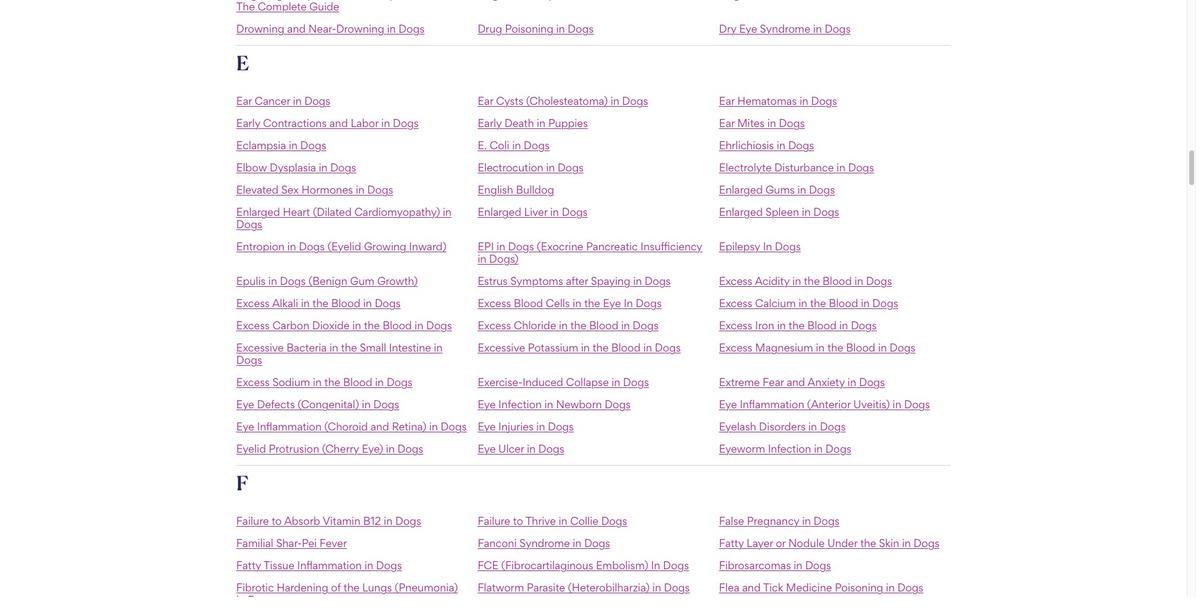Task type: locate. For each thing, give the bounding box(es) containing it.
spaying
[[591, 275, 631, 288]]

eye down exercise-
[[478, 398, 496, 411]]

the down epulis in dogs (benign gum growth)
[[313, 297, 329, 310]]

eye for eye infection in newborn dogs
[[478, 398, 496, 411]]

the down excess carbon dioxide in the blood in dogs link in the bottom left of the page
[[341, 341, 357, 354]]

excess for excess sodium in the blood in dogs
[[236, 376, 270, 389]]

early contractions and labor in dogs link
[[236, 117, 419, 130]]

e. coli in dogs
[[478, 139, 550, 152]]

eye inflammation (anterior uveitis) in dogs
[[719, 398, 930, 411]]

0 horizontal spatial failure
[[236, 515, 269, 528]]

epilepsy
[[719, 240, 760, 253]]

the for excess sodium in the blood in dogs
[[324, 376, 340, 389]]

1 vertical spatial inflammation
[[257, 420, 322, 433]]

flea and tick medicine poisoning in dogs link
[[719, 581, 924, 594]]

growth)
[[377, 275, 418, 288]]

drowning and near-drowning in dogs link
[[236, 22, 425, 35]]

ear cysts (cholesteatoma) in dogs link
[[478, 94, 648, 107]]

ulcer
[[499, 443, 524, 455]]

the up excess calcium in the blood in dogs link
[[804, 275, 820, 288]]

eclampsia in dogs
[[236, 139, 326, 152]]

small
[[360, 341, 386, 354]]

excess for excess alkali in the blood in dogs
[[236, 297, 270, 310]]

1 horizontal spatial poisoning
[[835, 581, 883, 594]]

eye injuries in dogs link
[[478, 420, 574, 433]]

epulis in dogs (benign gum growth) link
[[236, 275, 418, 288]]

1 horizontal spatial infection
[[768, 443, 811, 455]]

eyelid protrusion (cherry eye) in dogs link
[[236, 443, 424, 455]]

excess left calcium
[[719, 297, 753, 310]]

excessive bacteria in the small intestine in dogs link
[[236, 341, 443, 367]]

1 horizontal spatial failure
[[478, 515, 510, 528]]

eyelash disorders in dogs
[[719, 420, 846, 433]]

0 vertical spatial in
[[763, 240, 772, 253]]

excess left chloride
[[478, 319, 511, 332]]

(cherry
[[322, 443, 359, 455]]

fatty down familial
[[236, 559, 261, 572]]

enlarged heart (dilated cardiomyopathy) in dogs link
[[236, 205, 452, 231]]

the up small
[[364, 319, 380, 332]]

eclampsia in dogs link
[[236, 139, 326, 152]]

flatworm parasite (heterobilharzia) in dogs
[[478, 581, 690, 594]]

liver
[[524, 205, 548, 218]]

eye for eye defects (congenital) in dogs
[[236, 398, 254, 411]]

defects
[[257, 398, 295, 411]]

excess calcium in the blood in dogs link
[[719, 297, 899, 310]]

newborn
[[556, 398, 602, 411]]

dogs)
[[489, 252, 519, 265]]

elbow dysplasia in dogs link
[[236, 161, 356, 174]]

1 horizontal spatial early
[[478, 117, 502, 130]]

eye right "dry"
[[739, 22, 757, 35]]

excess for excess iron in the blood in dogs
[[719, 319, 753, 332]]

excess down the estrus
[[478, 297, 511, 310]]

infection for eyeworm
[[768, 443, 811, 455]]

excess up extreme
[[719, 341, 753, 354]]

excess chloride in the blood in dogs link
[[478, 319, 659, 332]]

absorb
[[284, 515, 320, 528]]

excess down epulis
[[236, 297, 270, 310]]

0 horizontal spatial to
[[272, 515, 282, 528]]

electrocution in dogs
[[478, 161, 584, 174]]

inflammation for (choroid
[[257, 420, 322, 433]]

early for early contractions and labor in dogs
[[236, 117, 260, 130]]

and up eye)
[[371, 420, 389, 433]]

sex
[[281, 183, 299, 196]]

inflammation down fever
[[297, 559, 362, 572]]

entropion in dogs (eyelid growing inward)
[[236, 240, 447, 253]]

early up e. at top left
[[478, 117, 502, 130]]

puppies
[[548, 117, 588, 130]]

1 to from the left
[[272, 515, 282, 528]]

(anterior
[[807, 398, 851, 411]]

(heterobilharzia)
[[568, 581, 650, 594]]

blood for excess alkali in the blood in dogs
[[331, 297, 361, 310]]

enlarged up 'epilepsy' on the right top
[[719, 205, 763, 218]]

eye up eyelash
[[719, 398, 737, 411]]

and
[[287, 22, 306, 35], [329, 117, 348, 130], [787, 376, 805, 389], [371, 420, 389, 433], [742, 581, 761, 594]]

hormones
[[302, 183, 353, 196]]

the for excess alkali in the blood in dogs
[[313, 297, 329, 310]]

epi in dogs (exocrine pancreatic insufficiency in dogs)
[[478, 240, 703, 265]]

electrocution in dogs link
[[478, 161, 584, 174]]

excess left carbon
[[236, 319, 270, 332]]

enlarged down electrolyte
[[719, 183, 763, 196]]

early up eclampsia
[[236, 117, 260, 130]]

2 excessive from the left
[[478, 341, 525, 354]]

dogs inside excessive bacteria in the small intestine in dogs
[[236, 354, 262, 367]]

fatty layer or nodule under the skin in dogs
[[719, 537, 940, 550]]

to left thrive
[[513, 515, 523, 528]]

in inside enlarged heart (dilated cardiomyopathy) in dogs
[[443, 205, 452, 218]]

syndrome up (fibrocartilaginous
[[520, 537, 570, 550]]

the up collapse at the bottom
[[593, 341, 609, 354]]

failure up familial
[[236, 515, 269, 528]]

excess down 'epilepsy' on the right top
[[719, 275, 753, 288]]

in right 'epilepsy' on the right top
[[763, 240, 772, 253]]

0 horizontal spatial drowning
[[236, 22, 285, 35]]

1 horizontal spatial excessive
[[478, 341, 525, 354]]

(eyelid
[[328, 240, 361, 253]]

0 horizontal spatial early
[[236, 117, 260, 130]]

ear left the cysts
[[478, 94, 493, 107]]

eye left ulcer
[[478, 443, 496, 455]]

to up the shar-
[[272, 515, 282, 528]]

early for early death in puppies
[[478, 117, 502, 130]]

ehrlichiosis
[[719, 139, 774, 152]]

english bulldog link
[[478, 183, 554, 196]]

the up (congenital)
[[324, 376, 340, 389]]

0 vertical spatial fatty
[[719, 537, 744, 550]]

inflammation up protrusion
[[257, 420, 322, 433]]

0 vertical spatial infection
[[499, 398, 542, 411]]

enlarged down elevated
[[236, 205, 280, 218]]

failure up fanconi
[[478, 515, 510, 528]]

the down excess acidity in the blood in dogs link
[[810, 297, 826, 310]]

fatty down false at right
[[719, 537, 744, 550]]

1 excessive from the left
[[236, 341, 284, 354]]

the for excessive bacteria in the small intestine in dogs
[[341, 341, 357, 354]]

poisoning right the drug
[[505, 22, 554, 35]]

elevated sex hormones in dogs link
[[236, 183, 393, 196]]

1 horizontal spatial to
[[513, 515, 523, 528]]

eye for eye inflammation (choroid and retina) in dogs
[[236, 420, 254, 433]]

1 horizontal spatial syndrome
[[760, 22, 811, 35]]

electrocution
[[478, 161, 544, 174]]

1 horizontal spatial drowning
[[336, 22, 384, 35]]

chloride
[[514, 319, 556, 332]]

electrolyte
[[719, 161, 772, 174]]

dogs inside fibrotic hardening of the lungs (pneumonia) in dogs
[[248, 594, 274, 598]]

eye left defects
[[236, 398, 254, 411]]

1 vertical spatial in
[[624, 297, 633, 310]]

0 horizontal spatial infection
[[499, 398, 542, 411]]

in right embolism)
[[651, 559, 660, 572]]

the inside fibrotic hardening of the lungs (pneumonia) in dogs
[[344, 581, 360, 594]]

tissue
[[264, 559, 295, 572]]

inflammation down fear
[[740, 398, 805, 411]]

1 failure from the left
[[236, 515, 269, 528]]

ear left mites
[[719, 117, 735, 130]]

0 horizontal spatial poisoning
[[505, 22, 554, 35]]

the inside excessive bacteria in the small intestine in dogs
[[341, 341, 357, 354]]

failure to absorb vitamin b12 in dogs
[[236, 515, 421, 528]]

induced
[[523, 376, 563, 389]]

excess for excess calcium in the blood in dogs
[[719, 297, 753, 310]]

excess for excess acidity in the blood in dogs
[[719, 275, 753, 288]]

ear left cancer
[[236, 94, 252, 107]]

2 drowning from the left
[[336, 22, 384, 35]]

excess up defects
[[236, 376, 270, 389]]

excess left the iron
[[719, 319, 753, 332]]

eye down spaying
[[603, 297, 621, 310]]

0 horizontal spatial excessive
[[236, 341, 284, 354]]

enlarged spleen in dogs link
[[719, 205, 840, 218]]

enlarged heart (dilated cardiomyopathy) in dogs
[[236, 205, 452, 231]]

poisoning down under
[[835, 581, 883, 594]]

eye left injuries
[[478, 420, 496, 433]]

1 vertical spatial syndrome
[[520, 537, 570, 550]]

0 vertical spatial inflammation
[[740, 398, 805, 411]]

blood for excess calcium in the blood in dogs
[[829, 297, 858, 310]]

dioxide
[[312, 319, 350, 332]]

collie
[[570, 515, 599, 528]]

fibrosarcomas in dogs link
[[719, 559, 831, 572]]

enlarged inside enlarged heart (dilated cardiomyopathy) in dogs
[[236, 205, 280, 218]]

blood for excess magnesium in the blood in dogs
[[846, 341, 876, 354]]

to for absorb
[[272, 515, 282, 528]]

1 horizontal spatial in
[[651, 559, 660, 572]]

in down spaying
[[624, 297, 633, 310]]

the for excess calcium in the blood in dogs
[[810, 297, 826, 310]]

electrolyte disturbance in dogs
[[719, 161, 874, 174]]

extreme
[[719, 376, 760, 389]]

(fibrocartilaginous
[[501, 559, 593, 572]]

eye for eye ulcer in dogs
[[478, 443, 496, 455]]

eye for eye injuries in dogs
[[478, 420, 496, 433]]

failure
[[236, 515, 269, 528], [478, 515, 510, 528]]

excess sodium in the blood in dogs link
[[236, 376, 413, 389]]

exercise-
[[478, 376, 523, 389]]

parasite
[[527, 581, 565, 594]]

and right fear
[[787, 376, 805, 389]]

0 vertical spatial syndrome
[[760, 22, 811, 35]]

0 horizontal spatial fatty
[[236, 559, 261, 572]]

2 to from the left
[[513, 515, 523, 528]]

ear left hematomas
[[719, 94, 735, 107]]

excessive potassium in the blood in dogs
[[478, 341, 681, 354]]

sodium
[[272, 376, 310, 389]]

excess acidity in the blood in dogs link
[[719, 275, 892, 288]]

excessive inside excessive bacteria in the small intestine in dogs
[[236, 341, 284, 354]]

2 failure from the left
[[478, 515, 510, 528]]

1 horizontal spatial fatty
[[719, 537, 744, 550]]

eyelash
[[719, 420, 756, 433]]

enlarged for enlarged spleen in dogs
[[719, 205, 763, 218]]

medicine
[[786, 581, 832, 594]]

2 early from the left
[[478, 117, 502, 130]]

enlarged gums in dogs link
[[719, 183, 835, 196]]

ear for ear hematomas in dogs
[[719, 94, 735, 107]]

eye up the eyelid
[[236, 420, 254, 433]]

the up anxiety on the bottom right
[[828, 341, 844, 354]]

eyeworm infection in dogs
[[719, 443, 852, 455]]

failure for failure to thrive in collie dogs
[[478, 515, 510, 528]]

1 early from the left
[[236, 117, 260, 130]]

1 vertical spatial fatty
[[236, 559, 261, 572]]

false
[[719, 515, 744, 528]]

the down excess calcium in the blood in dogs
[[789, 319, 805, 332]]

drug poisoning in dogs
[[478, 22, 594, 35]]

2 horizontal spatial in
[[763, 240, 772, 253]]

syndrome right "dry"
[[760, 22, 811, 35]]

enlarged down english on the left top of the page
[[478, 205, 522, 218]]

1 vertical spatial poisoning
[[835, 581, 883, 594]]

the up excessive potassium in the blood in dogs
[[571, 319, 587, 332]]

the right of
[[344, 581, 360, 594]]

the down after
[[584, 297, 600, 310]]

iron
[[755, 319, 775, 332]]

excess for excess carbon dioxide in the blood in dogs
[[236, 319, 270, 332]]

excessive down carbon
[[236, 341, 284, 354]]

infection down eyelash disorders in dogs
[[768, 443, 811, 455]]

1 vertical spatial infection
[[768, 443, 811, 455]]

embolism)
[[596, 559, 649, 572]]

the for excess acidity in the blood in dogs
[[804, 275, 820, 288]]

excess carbon dioxide in the blood in dogs link
[[236, 319, 452, 332]]

elbow dysplasia in dogs
[[236, 161, 356, 174]]

infection up injuries
[[499, 398, 542, 411]]

flatworm parasite (heterobilharzia) in dogs link
[[478, 581, 690, 594]]

insufficiency
[[641, 240, 703, 253]]

eye for eye inflammation (anterior uveitis) in dogs
[[719, 398, 737, 411]]

(benign
[[309, 275, 347, 288]]

dry eye syndrome in dogs
[[719, 22, 851, 35]]

excessive up exercise-
[[478, 341, 525, 354]]



Task type: describe. For each thing, give the bounding box(es) containing it.
dogs inside enlarged heart (dilated cardiomyopathy) in dogs
[[236, 218, 262, 231]]

fce (fibrocartilaginous embolism) in dogs
[[478, 559, 689, 572]]

excessive potassium in the blood in dogs link
[[478, 341, 681, 354]]

symptoms
[[510, 275, 563, 288]]

fatty layer or nodule under the skin in dogs link
[[719, 537, 940, 550]]

eye inflammation (choroid and retina) in dogs link
[[236, 420, 467, 433]]

potassium
[[528, 341, 578, 354]]

excess sodium in the blood in dogs
[[236, 376, 413, 389]]

0 vertical spatial poisoning
[[505, 22, 554, 35]]

epi
[[478, 240, 494, 253]]

ear for ear cysts (cholesteatoma) in dogs
[[478, 94, 493, 107]]

excess chloride in the blood in dogs
[[478, 319, 659, 332]]

2 vertical spatial inflammation
[[297, 559, 362, 572]]

tick
[[763, 581, 783, 594]]

excess for excess chloride in the blood in dogs
[[478, 319, 511, 332]]

0 horizontal spatial in
[[624, 297, 633, 310]]

excessive bacteria in the small intestine in dogs
[[236, 341, 443, 367]]

eyelid
[[236, 443, 266, 455]]

epilepsy in dogs
[[719, 240, 801, 253]]

thrive
[[526, 515, 556, 528]]

ear mites in dogs
[[719, 117, 805, 130]]

eclampsia
[[236, 139, 286, 152]]

the for fibrotic hardening of the lungs (pneumonia) in dogs
[[344, 581, 360, 594]]

eye infection in newborn dogs
[[478, 398, 631, 411]]

e
[[236, 50, 249, 75]]

the for excessive potassium in the blood in dogs
[[593, 341, 609, 354]]

ear for ear mites in dogs
[[719, 117, 735, 130]]

enlarged liver in dogs link
[[478, 205, 588, 218]]

estrus symptoms after spaying in dogs link
[[478, 275, 671, 288]]

fanconi
[[478, 537, 517, 550]]

(dilated
[[313, 205, 352, 218]]

eyeworm
[[719, 443, 765, 455]]

eye defects (congenital) in dogs
[[236, 398, 399, 411]]

coli
[[490, 139, 510, 152]]

ear hematomas in dogs
[[719, 94, 837, 107]]

the left skin
[[860, 537, 876, 550]]

disorders
[[759, 420, 806, 433]]

early death in puppies link
[[478, 117, 588, 130]]

2 vertical spatial in
[[651, 559, 660, 572]]

blood for excess sodium in the blood in dogs
[[343, 376, 372, 389]]

gums
[[766, 183, 795, 196]]

excessive for excessive bacteria in the small intestine in dogs
[[236, 341, 284, 354]]

enlarged for enlarged gums in dogs
[[719, 183, 763, 196]]

excess carbon dioxide in the blood in dogs
[[236, 319, 452, 332]]

pancreatic
[[586, 240, 638, 253]]

failure for failure to absorb vitamin b12 in dogs
[[236, 515, 269, 528]]

estrus symptoms after spaying in dogs
[[478, 275, 671, 288]]

lungs
[[362, 581, 392, 594]]

entropion in dogs (eyelid growing inward) link
[[236, 240, 447, 253]]

excess for excess blood cells in the eye in dogs
[[478, 297, 511, 310]]

fear
[[763, 376, 784, 389]]

0 horizontal spatial syndrome
[[520, 537, 570, 550]]

elbow
[[236, 161, 267, 174]]

the for excess iron in the blood in dogs
[[789, 319, 805, 332]]

intestine
[[389, 341, 431, 354]]

magnesium
[[755, 341, 813, 354]]

dogs inside epi in dogs (exocrine pancreatic insufficiency in dogs)
[[508, 240, 534, 253]]

blood for excessive potassium in the blood in dogs
[[612, 341, 641, 354]]

vitamin
[[323, 515, 361, 528]]

excess magnesium in the blood in dogs
[[719, 341, 916, 354]]

hardening
[[277, 581, 328, 594]]

ear for ear cancer in dogs
[[236, 94, 252, 107]]

fibrotic hardening of the lungs (pneumonia) in dogs
[[236, 581, 458, 598]]

early contractions and labor in dogs
[[236, 117, 419, 130]]

enlarged for enlarged liver in dogs
[[478, 205, 522, 218]]

drowning and near-drowning in dogs
[[236, 22, 425, 35]]

excessive for excessive potassium in the blood in dogs
[[478, 341, 525, 354]]

dysplasia
[[270, 161, 316, 174]]

the for excess chloride in the blood in dogs
[[571, 319, 587, 332]]

and left "near-"
[[287, 22, 306, 35]]

excess alkali in the blood in dogs link
[[236, 297, 401, 310]]

english bulldog
[[478, 183, 554, 196]]

infection for eye
[[499, 398, 542, 411]]

fatty for fatty tissue inflammation in dogs
[[236, 559, 261, 572]]

cancer
[[255, 94, 290, 107]]

ehrlichiosis in dogs
[[719, 139, 814, 152]]

fatty for fatty layer or nodule under the skin in dogs
[[719, 537, 744, 550]]

extreme fear and anxiety in dogs link
[[719, 376, 885, 389]]

(pneumonia)
[[395, 581, 458, 594]]

and left labor
[[329, 117, 348, 130]]

(congenital)
[[298, 398, 359, 411]]

1 drowning from the left
[[236, 22, 285, 35]]

fibrotic hardening of the lungs (pneumonia) in dogs link
[[236, 581, 458, 598]]

eyelash disorders in dogs link
[[719, 420, 846, 433]]

heart
[[283, 205, 310, 218]]

excess alkali in the blood in dogs
[[236, 297, 401, 310]]

the for excess magnesium in the blood in dogs
[[828, 341, 844, 354]]

eyeworm infection in dogs link
[[719, 443, 852, 455]]

fatty tissue inflammation in dogs
[[236, 559, 402, 572]]

of
[[331, 581, 341, 594]]

early death in puppies
[[478, 117, 588, 130]]

excess acidity in the blood in dogs
[[719, 275, 892, 288]]

gum
[[350, 275, 375, 288]]

in inside fibrotic hardening of the lungs (pneumonia) in dogs
[[236, 594, 245, 598]]

inflammation for (anterior
[[740, 398, 805, 411]]

blood for excess chloride in the blood in dogs
[[589, 319, 619, 332]]

excess calcium in the blood in dogs
[[719, 297, 899, 310]]

excess magnesium in the blood in dogs link
[[719, 341, 916, 354]]

(exocrine
[[537, 240, 584, 253]]

false pregnancy in dogs link
[[719, 515, 840, 528]]

eye injuries in dogs
[[478, 420, 574, 433]]

and left tick
[[742, 581, 761, 594]]

fatty tissue inflammation in dogs link
[[236, 559, 402, 572]]

(cholesteatoma)
[[526, 94, 608, 107]]

drug poisoning in dogs link
[[478, 22, 594, 35]]

enlarged for enlarged heart (dilated cardiomyopathy) in dogs
[[236, 205, 280, 218]]

hematomas
[[738, 94, 797, 107]]

failure to thrive in collie dogs link
[[478, 515, 627, 528]]

blood for excess acidity in the blood in dogs
[[823, 275, 852, 288]]

eye infection in newborn dogs link
[[478, 398, 631, 411]]

excess for excess magnesium in the blood in dogs
[[719, 341, 753, 354]]

dry eye syndrome in dogs link
[[719, 22, 851, 35]]

fce (fibrocartilaginous embolism) in dogs link
[[478, 559, 689, 572]]

to for thrive
[[513, 515, 523, 528]]

blood for excess iron in the blood in dogs
[[808, 319, 837, 332]]



Task type: vqa. For each thing, say whether or not it's contained in the screenshot.
third us
no



